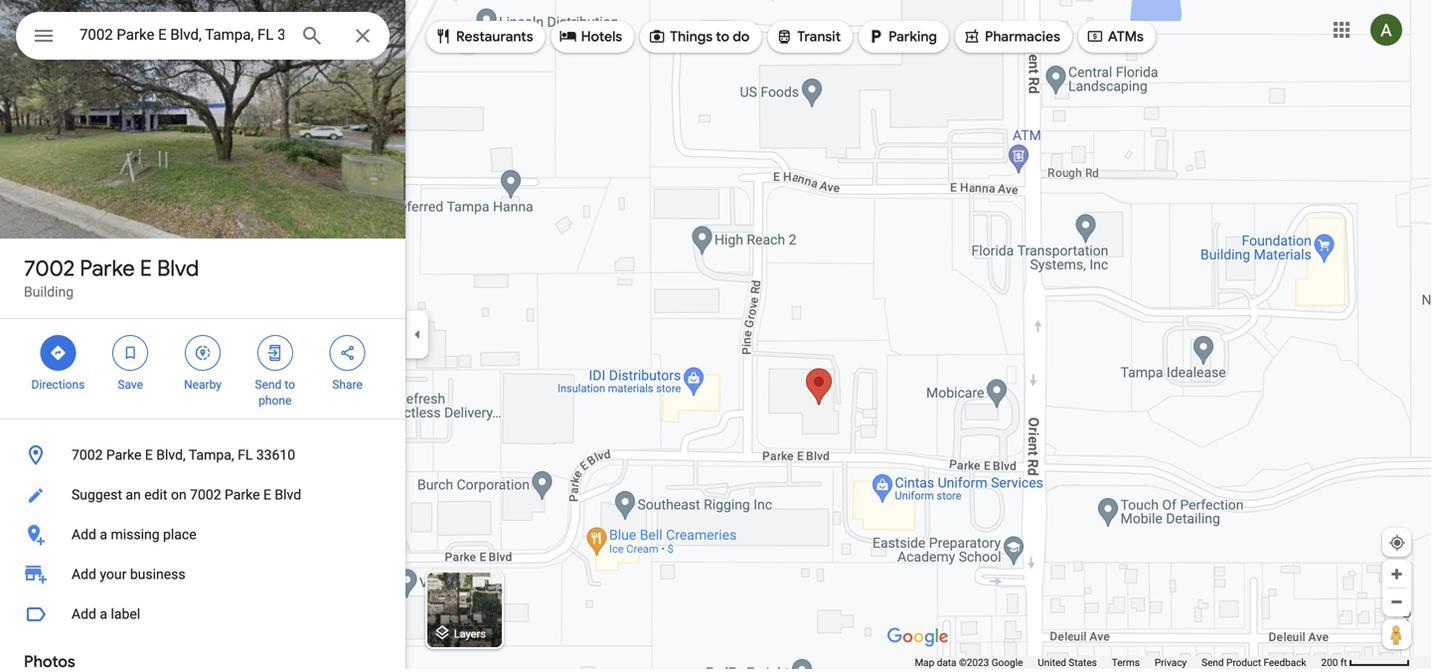 Task type: describe. For each thing, give the bounding box(es) containing it.
google account: angela cha  
(angela.cha@adept.ai) image
[[1371, 14, 1403, 46]]

share
[[332, 378, 363, 392]]

2 vertical spatial 7002
[[190, 487, 221, 503]]

200 ft
[[1322, 657, 1348, 669]]

tampa,
[[189, 447, 234, 463]]

google maps element
[[0, 0, 1432, 669]]


[[1087, 25, 1105, 47]]

send for send to phone
[[255, 378, 282, 392]]

blvd,
[[156, 447, 186, 463]]

 atms
[[1087, 25, 1144, 47]]

7002 parke e blvd, tampa, fl 33610 button
[[0, 436, 406, 475]]

transit
[[798, 28, 841, 46]]

to inside the send to phone
[[285, 378, 295, 392]]


[[648, 25, 666, 47]]

google
[[992, 657, 1024, 669]]

terms
[[1112, 657, 1140, 669]]

 pharmacies
[[963, 25, 1061, 47]]

states
[[1069, 657, 1098, 669]]

7002 for blvd,
[[72, 447, 103, 463]]


[[435, 25, 452, 47]]

a for missing
[[100, 527, 107, 543]]

add a missing place button
[[0, 515, 406, 555]]

add a label
[[72, 606, 140, 622]]

 button
[[16, 12, 72, 64]]

do
[[733, 28, 750, 46]]

 search field
[[16, 12, 390, 64]]

e for blvd,
[[145, 447, 153, 463]]

business
[[130, 566, 186, 583]]

privacy button
[[1155, 656, 1187, 669]]

data
[[937, 657, 957, 669]]

send for send product feedback
[[1202, 657, 1225, 669]]

zoom out image
[[1390, 595, 1405, 610]]

parking
[[889, 28, 938, 46]]


[[122, 342, 139, 364]]

suggest an edit on 7002 parke e blvd
[[72, 487, 301, 503]]

add a label button
[[0, 595, 406, 634]]

save
[[118, 378, 143, 392]]

7002 parke e blvd building
[[24, 255, 199, 300]]

feedback
[[1264, 657, 1307, 669]]

product
[[1227, 657, 1262, 669]]

show street view coverage image
[[1383, 619, 1412, 649]]

7002 for blvd
[[24, 255, 75, 282]]

atms
[[1109, 28, 1144, 46]]

actions for 7002 parke e blvd region
[[0, 319, 406, 419]]

add your business
[[72, 566, 186, 583]]


[[194, 342, 212, 364]]

 things to do
[[648, 25, 750, 47]]

send product feedback button
[[1202, 656, 1307, 669]]

parke for blvd
[[80, 255, 135, 282]]

 transit
[[776, 25, 841, 47]]

7002 parke e blvd, tampa, fl 33610
[[72, 447, 295, 463]]

add a missing place
[[72, 527, 197, 543]]

united states button
[[1038, 656, 1098, 669]]

zoom in image
[[1390, 567, 1405, 582]]


[[32, 21, 56, 50]]

parke for blvd,
[[106, 447, 142, 463]]

e for blvd
[[140, 255, 152, 282]]

united
[[1038, 657, 1067, 669]]

blvd inside the "7002 parke e blvd building"
[[157, 255, 199, 282]]

 parking
[[867, 25, 938, 47]]

map
[[915, 657, 935, 669]]



Task type: locate. For each thing, give the bounding box(es) containing it.
1 vertical spatial 7002
[[72, 447, 103, 463]]

an
[[126, 487, 141, 503]]

pharmacies
[[985, 28, 1061, 46]]

layers
[[454, 628, 486, 640]]

blvd up 
[[157, 255, 199, 282]]

footer inside google maps element
[[915, 656, 1322, 669]]

2 add from the top
[[72, 566, 96, 583]]

1 horizontal spatial send
[[1202, 657, 1225, 669]]

blvd down 33610
[[275, 487, 301, 503]]

ft
[[1341, 657, 1348, 669]]

2 vertical spatial e
[[263, 487, 271, 503]]

33610
[[256, 447, 295, 463]]

fl
[[238, 447, 253, 463]]

hotels
[[581, 28, 623, 46]]

show your location image
[[1389, 534, 1407, 552]]

add
[[72, 527, 96, 543], [72, 566, 96, 583], [72, 606, 96, 622]]

parke
[[80, 255, 135, 282], [106, 447, 142, 463], [225, 487, 260, 503]]

©2023
[[960, 657, 990, 669]]

a left missing at the bottom left of page
[[100, 527, 107, 543]]

0 horizontal spatial send
[[255, 378, 282, 392]]

a
[[100, 527, 107, 543], [100, 606, 107, 622]]

to
[[716, 28, 730, 46], [285, 378, 295, 392]]

1 vertical spatial a
[[100, 606, 107, 622]]

a for label
[[100, 606, 107, 622]]

7002 inside the "7002 parke e blvd building"
[[24, 255, 75, 282]]

0 vertical spatial parke
[[80, 255, 135, 282]]

0 vertical spatial e
[[140, 255, 152, 282]]

1 vertical spatial e
[[145, 447, 153, 463]]

add your business link
[[0, 555, 406, 595]]

7002 up building
[[24, 255, 75, 282]]

edit
[[144, 487, 168, 503]]


[[776, 25, 794, 47]]

privacy
[[1155, 657, 1187, 669]]

1 vertical spatial blvd
[[275, 487, 301, 503]]

to left do
[[716, 28, 730, 46]]

send product feedback
[[1202, 657, 1307, 669]]

send
[[255, 378, 282, 392], [1202, 657, 1225, 669]]

parke down fl
[[225, 487, 260, 503]]

0 vertical spatial blvd
[[157, 255, 199, 282]]

add left "label"
[[72, 606, 96, 622]]

suggest an edit on 7002 parke e blvd button
[[0, 475, 406, 515]]

terms button
[[1112, 656, 1140, 669]]

2 vertical spatial parke
[[225, 487, 260, 503]]

0 vertical spatial send
[[255, 378, 282, 392]]

blvd inside button
[[275, 487, 301, 503]]

footer
[[915, 656, 1322, 669]]

2 a from the top
[[100, 606, 107, 622]]

parke up 
[[80, 255, 135, 282]]


[[963, 25, 981, 47]]

phone
[[259, 394, 292, 408]]

0 horizontal spatial blvd
[[157, 255, 199, 282]]

send to phone
[[255, 378, 295, 408]]


[[266, 342, 284, 364]]

parke inside the "7002 parke e blvd building"
[[80, 255, 135, 282]]

suggest
[[72, 487, 122, 503]]


[[867, 25, 885, 47]]

0 vertical spatial 7002
[[24, 255, 75, 282]]

add left your
[[72, 566, 96, 583]]

2 vertical spatial add
[[72, 606, 96, 622]]

add for add a label
[[72, 606, 96, 622]]

missing
[[111, 527, 160, 543]]

7002 right the on
[[190, 487, 221, 503]]

send left product
[[1202, 657, 1225, 669]]


[[339, 342, 357, 364]]

0 vertical spatial add
[[72, 527, 96, 543]]

things
[[670, 28, 713, 46]]

collapse side panel image
[[407, 324, 429, 346]]

1 vertical spatial add
[[72, 566, 96, 583]]

0 horizontal spatial to
[[285, 378, 295, 392]]

1 vertical spatial send
[[1202, 657, 1225, 669]]

send inside button
[[1202, 657, 1225, 669]]

1 horizontal spatial to
[[716, 28, 730, 46]]

1 vertical spatial parke
[[106, 447, 142, 463]]

0 vertical spatial to
[[716, 28, 730, 46]]

200
[[1322, 657, 1339, 669]]

 hotels
[[559, 25, 623, 47]]

map data ©2023 google
[[915, 657, 1024, 669]]

1 horizontal spatial blvd
[[275, 487, 301, 503]]

7002 parke e blvd main content
[[0, 0, 406, 669]]

place
[[163, 527, 197, 543]]

e inside the "7002 parke e blvd building"
[[140, 255, 152, 282]]

to up phone on the left bottom of page
[[285, 378, 295, 392]]

parke up an
[[106, 447, 142, 463]]

1 a from the top
[[100, 527, 107, 543]]

add down "suggest"
[[72, 527, 96, 543]]

footer containing map data ©2023 google
[[915, 656, 1322, 669]]


[[559, 25, 577, 47]]

send up phone on the left bottom of page
[[255, 378, 282, 392]]

united states
[[1038, 657, 1098, 669]]

7002
[[24, 255, 75, 282], [72, 447, 103, 463], [190, 487, 221, 503]]

building
[[24, 284, 74, 300]]

label
[[111, 606, 140, 622]]

none field inside 7002 parke e blvd, tampa, fl 33610 "field"
[[80, 23, 284, 47]]

blvd
[[157, 255, 199, 282], [275, 487, 301, 503]]

7002 up "suggest"
[[72, 447, 103, 463]]

3 add from the top
[[72, 606, 96, 622]]

1 add from the top
[[72, 527, 96, 543]]

0 vertical spatial a
[[100, 527, 107, 543]]

add for add a missing place
[[72, 527, 96, 543]]

None field
[[80, 23, 284, 47]]

a left "label"
[[100, 606, 107, 622]]

nearby
[[184, 378, 222, 392]]

directions
[[31, 378, 85, 392]]

send inside the send to phone
[[255, 378, 282, 392]]

add inside 'link'
[[72, 566, 96, 583]]

200 ft button
[[1322, 657, 1411, 669]]

restaurants
[[456, 28, 534, 46]]

on
[[171, 487, 187, 503]]

to inside  things to do
[[716, 28, 730, 46]]

your
[[100, 566, 127, 583]]

1 vertical spatial to
[[285, 378, 295, 392]]


[[49, 342, 67, 364]]

 restaurants
[[435, 25, 534, 47]]

add for add your business
[[72, 566, 96, 583]]

e
[[140, 255, 152, 282], [145, 447, 153, 463], [263, 487, 271, 503]]

7002 Parke E Blvd, Tampa, FL 33610 field
[[16, 12, 390, 60]]



Task type: vqa. For each thing, say whether or not it's contained in the screenshot.
leftmost Blvd
yes



